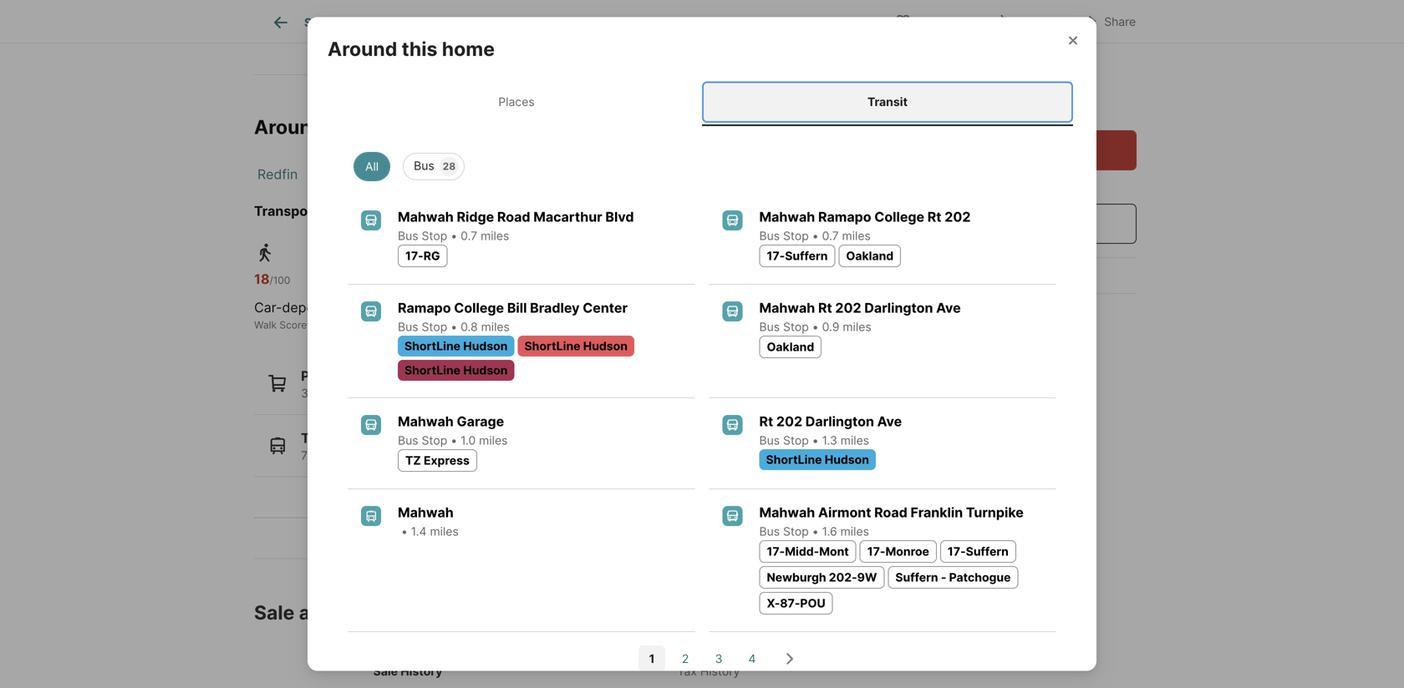 Task type: describe. For each thing, give the bounding box(es) containing it.
miles inside ramapo college bill bradley center bus stop • 0.8 miles
[[481, 320, 510, 334]]

2 vertical spatial mountain
[[578, 601, 667, 625]]

bergen county link
[[426, 166, 520, 182]]

amenities
[[523, 15, 578, 29]]

places 3 groceries, 27 restaurants, 2 parks
[[301, 368, 497, 401]]

• inside "rt 202 darlington ave bus stop • 1.3 miles shortline hudson"
[[812, 434, 819, 448]]

x-
[[767, 597, 780, 611]]

search link
[[271, 13, 344, 33]]

1 horizontal spatial oakland
[[846, 249, 894, 263]]

stop inside mahwah garage bus stop • 1.0 miles tz express
[[422, 434, 447, 448]]

28
[[443, 161, 456, 173]]

miles inside mahwah ridge road macarthur blvd bus stop • 0.7 miles 17-rg
[[481, 229, 509, 243]]

mont
[[819, 545, 849, 559]]

x-87-pou
[[767, 597, 825, 611]]

• inside ramapo college bill bradley center bus stop • 0.8 miles
[[451, 320, 457, 334]]

shortline inside transit 752, owl, shortline hudson
[[361, 449, 415, 463]]

ridge
[[457, 209, 494, 225]]

all
[[365, 160, 379, 174]]

• inside mahwah garage bus stop • 1.0 miles tz express
[[451, 434, 457, 448]]

darlington inside "rt 202 darlington ave bus stop • 1.3 miles shortline hudson"
[[806, 414, 874, 430]]

387 green mountain rd
[[902, 62, 1057, 108]]

bradley
[[530, 300, 580, 316]]

schools
[[611, 15, 657, 29]]

2 vertical spatial green
[[516, 601, 573, 625]]

overview tab
[[361, 3, 447, 43]]

2 inside 2 button
[[682, 652, 689, 667]]

2 button
[[672, 646, 699, 673]]

mahwah for rt
[[759, 300, 815, 316]]

midd-
[[785, 545, 819, 559]]

monroe
[[885, 545, 929, 559]]

3 button
[[705, 646, 732, 673]]

sale and tax history for 387 green mountain rd
[[254, 601, 696, 625]]

bus image for mahwah rt 202 darlington ave
[[723, 302, 743, 322]]

1 horizontal spatial rd
[[671, 601, 696, 625]]

franklin
[[911, 505, 963, 521]]

amenities tab
[[506, 3, 594, 43]]

places for places
[[498, 95, 535, 109]]

&
[[718, 15, 725, 29]]

1 horizontal spatial 17-suffern
[[948, 545, 1009, 559]]

share
[[1104, 15, 1136, 29]]

387 inside the '387 green mountain rd'
[[971, 62, 1003, 83]]

9 /100
[[532, 271, 561, 287]]

4
[[748, 652, 756, 667]]

history inside sale & tax history tab
[[751, 15, 791, 29]]

bus image for mahwah ridge road macarthur blvd
[[361, 211, 381, 231]]

history for sale history
[[401, 665, 443, 679]]

202 inside mahwah rt 202 darlington ave bus stop • 0.9 miles oakland
[[835, 300, 861, 316]]

owl,
[[328, 449, 358, 463]]

places for places 3 groceries, 27 restaurants, 2 parks
[[301, 368, 344, 384]]

752,
[[301, 449, 325, 463]]

history
[[373, 601, 440, 625]]

(201) 788-1042 link
[[902, 258, 1137, 293]]

hudson up the parks
[[463, 364, 508, 378]]

miles inside mahwah ramapo college rt 202 bus stop • 0.7 miles
[[842, 229, 871, 243]]

airmont
[[818, 505, 871, 521]]

202 inside "rt 202 darlington ave bus stop • 1.3 miles shortline hudson"
[[776, 414, 802, 430]]

sale for sale history
[[373, 665, 398, 679]]

mahwah ramapo college rt 202 bus stop • 0.7 miles
[[759, 209, 971, 243]]

restaurants,
[[387, 386, 453, 401]]

0 horizontal spatial 17-suffern
[[767, 249, 828, 263]]

tax
[[339, 601, 368, 625]]

hudson down the center
[[583, 339, 628, 354]]

newburgh
[[767, 571, 826, 585]]

0 horizontal spatial 387
[[328, 115, 365, 139]]

• inside mahwah ramapo college rt 202 bus stop • 0.7 miles
[[812, 229, 819, 243]]

college inside mahwah ramapo college rt 202 bus stop • 0.7 miles
[[874, 209, 924, 225]]

new
[[325, 166, 353, 182]]

rt inside "rt 202 darlington ave bus stop • 1.3 miles shortline hudson"
[[759, 414, 773, 430]]

• inside 'mahwah airmont road franklin turnpike bus stop • 1.6 miles'
[[812, 525, 819, 539]]

stop for mahwah airmont road franklin turnpike
[[783, 525, 809, 539]]

1.4
[[411, 525, 427, 539]]

redfin link
[[257, 166, 298, 182]]

0.7 for ramapo
[[822, 229, 839, 243]]

jersey
[[357, 166, 399, 182]]

2 horizontal spatial suffern
[[966, 545, 1009, 559]]

county
[[475, 166, 520, 182]]

ramapo inside ramapo college bill bradley center bus stop • 0.8 miles
[[398, 300, 451, 316]]

college inside ramapo college bill bradley center bus stop • 0.8 miles
[[454, 300, 504, 316]]

9
[[532, 271, 541, 287]]

send a message
[[966, 216, 1072, 232]]

around this home
[[328, 37, 495, 61]]

share button
[[1067, 4, 1150, 38]]

patchogue
[[949, 571, 1011, 585]]

tab list containing search
[[254, 0, 821, 43]]

stop inside "rt 202 darlington ave bus stop • 1.3 miles shortline hudson"
[[783, 434, 809, 448]]

pou
[[800, 597, 825, 611]]

green inside the '387 green mountain rd'
[[1007, 62, 1057, 83]]

oakland inside mahwah rt 202 darlington ave bus stop • 0.9 miles oakland
[[767, 340, 814, 354]]

bus image for mahwah airmont road franklin turnpike
[[723, 507, 743, 527]]

contact
[[902, 62, 971, 83]]

18 /100
[[254, 271, 290, 287]]

send a message button
[[902, 204, 1137, 244]]

1 vertical spatial rd
[[524, 115, 549, 139]]

• inside mahwah ridge road macarthur blvd bus stop • 0.7 miles 17-rg
[[451, 229, 457, 243]]

fees
[[464, 15, 490, 29]]

1 vertical spatial mountain
[[431, 115, 520, 139]]

car-
[[254, 299, 282, 316]]

bus inside list box
[[414, 159, 434, 173]]

bus inside mahwah ramapo college rt 202 bus stop • 0.7 miles
[[759, 229, 780, 243]]

18
[[254, 271, 270, 287]]

1 vertical spatial green
[[369, 115, 426, 139]]

around for around this home
[[328, 37, 397, 61]]

bikeable
[[603, 299, 656, 316]]

mahwah airmont road franklin turnpike bus stop • 1.6 miles
[[759, 505, 1024, 539]]

this
[[402, 37, 437, 61]]

(201)
[[968, 267, 1003, 284]]

mahwah for ridge
[[398, 209, 454, 225]]

macarthur
[[533, 209, 602, 225]]

around 387 green mountain rd
[[254, 115, 549, 139]]

ramapo inside mahwah ramapo college rt 202 bus stop • 0.7 miles
[[818, 209, 871, 225]]

788-
[[1006, 267, 1037, 284]]

places tab
[[331, 82, 702, 123]]

hide button
[[983, 4, 1060, 38]]

87-
[[780, 597, 800, 611]]

miles inside "rt 202 darlington ave bus stop • 1.3 miles shortline hudson"
[[841, 434, 869, 448]]

rg
[[424, 249, 440, 263]]

4 button
[[739, 646, 766, 673]]

tax history tab
[[558, 651, 859, 689]]

1.0
[[461, 434, 476, 448]]

transportation
[[254, 203, 352, 219]]

tab list inside around this home dialog
[[328, 78, 1076, 126]]

mahwah for airmont
[[759, 505, 815, 521]]

road for macarthur
[[497, 209, 530, 225]]

shortline inside "rt 202 darlington ave bus stop • 1.3 miles shortline hudson"
[[766, 453, 822, 467]]

1.6
[[822, 525, 837, 539]]

hudson inside transit 752, owl, shortline hudson
[[418, 449, 461, 463]]

parks
[[467, 386, 497, 401]]

mahwah garage bus stop • 1.0 miles tz express
[[398, 414, 508, 468]]

center
[[583, 300, 628, 316]]

rt inside mahwah rt 202 darlington ave bus stop • 0.9 miles oakland
[[818, 300, 832, 316]]

somewhat bikeable
[[532, 299, 656, 316]]

-
[[941, 571, 946, 585]]

0.8
[[461, 320, 478, 334]]



Task type: vqa. For each thing, say whether or not it's contained in the screenshot.
Photo of 1131 Sommerville Dr, Rosharon, TX 77583
no



Task type: locate. For each thing, give the bounding box(es) containing it.
groceries,
[[312, 386, 367, 401]]

0.7 for ridge
[[461, 229, 477, 243]]

sale for sale & tax history
[[691, 15, 714, 29]]

/100 up car- at top left
[[270, 274, 290, 286]]

1 horizontal spatial ramapo
[[818, 209, 871, 225]]

around inside dialog
[[328, 37, 397, 61]]

bus image
[[361, 211, 381, 231], [723, 302, 743, 322]]

road
[[497, 209, 530, 225], [874, 505, 907, 521]]

0 horizontal spatial transit
[[301, 430, 347, 447]]

bergen county
[[426, 166, 520, 182]]

1 vertical spatial 387
[[328, 115, 365, 139]]

/100 for 18
[[270, 274, 290, 286]]

202 inside mahwah ramapo college rt 202 bus stop • 0.7 miles
[[945, 209, 971, 225]]

2 horizontal spatial 202
[[945, 209, 971, 225]]

mahwah for ramapo
[[759, 209, 815, 225]]

tax inside tab
[[728, 15, 748, 29]]

stop inside mahwah rt 202 darlington ave bus stop • 0.9 miles oakland
[[783, 320, 809, 334]]

17-
[[405, 249, 424, 263], [767, 249, 785, 263], [767, 545, 785, 559], [867, 545, 885, 559], [948, 545, 966, 559]]

tax history
[[677, 665, 740, 679]]

suffern up patchogue
[[966, 545, 1009, 559]]

1 horizontal spatial green
[[516, 601, 573, 625]]

0 horizontal spatial tax
[[677, 665, 697, 679]]

2 vertical spatial suffern
[[895, 571, 938, 585]]

0 vertical spatial green
[[1007, 62, 1057, 83]]

sale down history at the bottom of page
[[373, 665, 398, 679]]

bus inside mahwah garage bus stop • 1.0 miles tz express
[[398, 434, 418, 448]]

stop for mahwah ridge road macarthur blvd
[[422, 229, 447, 243]]

bus inside 'mahwah airmont road franklin turnpike bus stop • 1.6 miles'
[[759, 525, 780, 539]]

2 horizontal spatial history
[[751, 15, 791, 29]]

around this home dialog
[[308, 17, 1097, 689]]

1 vertical spatial 17-suffern
[[948, 545, 1009, 559]]

tz
[[405, 454, 421, 468]]

1 horizontal spatial suffern
[[895, 571, 938, 585]]

0 horizontal spatial suffern
[[785, 249, 828, 263]]

transit inside transit 752, owl, shortline hudson
[[301, 430, 347, 447]]

road up 17-monroe
[[874, 505, 907, 521]]

garage
[[457, 414, 504, 430]]

3
[[301, 386, 308, 401], [715, 652, 722, 667]]

2 0.7 from the left
[[822, 229, 839, 243]]

darlington inside mahwah rt 202 darlington ave bus stop • 0.9 miles oakland
[[864, 300, 933, 316]]

bus inside mahwah rt 202 darlington ave bus stop • 0.9 miles oakland
[[759, 320, 780, 334]]

bus image
[[723, 211, 743, 231], [361, 302, 381, 322], [361, 415, 381, 436], [723, 415, 743, 436], [723, 507, 743, 527]]

0 vertical spatial rd
[[983, 87, 1005, 108]]

hudson down 1.3
[[825, 453, 869, 467]]

history inside sale history tab
[[401, 665, 443, 679]]

darlington
[[864, 300, 933, 316], [806, 414, 874, 430]]

bus image for mahwah ramapo college rt 202
[[723, 211, 743, 231]]

stop inside mahwah ridge road macarthur blvd bus stop • 0.7 miles 17-rg
[[422, 229, 447, 243]]

3 left groceries,
[[301, 386, 308, 401]]

0 horizontal spatial ramapo
[[398, 300, 451, 316]]

transit for transit 752, owl, shortline hudson
[[301, 430, 347, 447]]

tab list
[[254, 0, 821, 43], [328, 78, 1076, 126], [254, 648, 863, 689]]

score
[[280, 319, 307, 331]]

mahwah inside mahwah • 1.4 miles
[[398, 505, 454, 521]]

hudson down 0.8
[[463, 339, 508, 354]]

1 vertical spatial suffern
[[966, 545, 1009, 559]]

places inside places 3 groceries, 27 restaurants, 2 parks
[[301, 368, 344, 384]]

stop inside mahwah ramapo college rt 202 bus stop • 0.7 miles
[[783, 229, 809, 243]]

history left 4
[[700, 665, 740, 679]]

transit inside transit tab
[[868, 95, 908, 109]]

sale & tax history tab
[[674, 3, 808, 43]]

sale history
[[373, 665, 443, 679]]

schools tab
[[594, 3, 674, 43]]

mountain inside the '387 green mountain rd'
[[902, 87, 979, 108]]

17-monroe
[[867, 545, 929, 559]]

3 inside places 3 groceries, 27 restaurants, 2 parks
[[301, 386, 308, 401]]

387 down hide button
[[971, 62, 1003, 83]]

0 vertical spatial around
[[328, 37, 397, 61]]

hudson inside "rt 202 darlington ave bus stop • 1.3 miles shortline hudson"
[[825, 453, 869, 467]]

1.3
[[822, 434, 837, 448]]

mountain up 1
[[578, 601, 667, 625]]

list box containing bus
[[341, 146, 1063, 181]]

bus image for mahwah garage
[[361, 415, 381, 436]]

/100 inside 18 /100
[[270, 274, 290, 286]]

places up county in the left top of the page
[[498, 95, 535, 109]]

bus image for rt 202 darlington ave
[[723, 415, 743, 436]]

27
[[370, 386, 384, 401]]

shortline hudson down somewhat
[[524, 339, 628, 354]]

mahwah for •
[[398, 505, 454, 521]]

newburgh 202-9w
[[767, 571, 877, 585]]

around this home element
[[328, 17, 515, 61]]

places up groceries,
[[301, 368, 344, 384]]

0 vertical spatial ramapo
[[818, 209, 871, 225]]

places inside tab
[[498, 95, 535, 109]]

favorite
[[918, 15, 962, 29]]

387
[[971, 62, 1003, 83], [328, 115, 365, 139], [475, 601, 512, 625]]

0.7 inside mahwah ridge road macarthur blvd bus stop • 0.7 miles 17-rg
[[461, 229, 477, 243]]

new jersey link
[[325, 166, 399, 182]]

2 vertical spatial sale
[[373, 665, 398, 679]]

(201) 788-1042 button
[[902, 258, 1137, 293]]

1 horizontal spatial 2
[[682, 652, 689, 667]]

2 /100 from the left
[[541, 274, 561, 286]]

1042
[[1037, 267, 1070, 284]]

0 vertical spatial tax
[[728, 15, 748, 29]]

387 up new on the top of page
[[328, 115, 365, 139]]

0 vertical spatial darlington
[[864, 300, 933, 316]]

0 horizontal spatial 0.7
[[461, 229, 477, 243]]

ave inside "rt 202 darlington ave bus stop • 1.3 miles shortline hudson"
[[877, 414, 902, 430]]

history inside tax history tab
[[700, 665, 740, 679]]

0 vertical spatial rt
[[928, 209, 942, 225]]

2 horizontal spatial green
[[1007, 62, 1057, 83]]

0 horizontal spatial 3
[[301, 386, 308, 401]]

2 vertical spatial 387
[[475, 601, 512, 625]]

1 horizontal spatial 3
[[715, 652, 722, 667]]

0 vertical spatial 2
[[456, 386, 463, 401]]

2 horizontal spatial rt
[[928, 209, 942, 225]]

hide
[[1021, 15, 1046, 29]]

0 vertical spatial suffern
[[785, 249, 828, 263]]

0.9
[[822, 320, 839, 334]]

green
[[1007, 62, 1057, 83], [369, 115, 426, 139], [516, 601, 573, 625]]

history right &
[[751, 15, 791, 29]]

for
[[444, 601, 471, 625]]

0 vertical spatial mountain
[[902, 87, 979, 108]]

0 vertical spatial 387
[[971, 62, 1003, 83]]

2 vertical spatial rt
[[759, 414, 773, 430]]

shortline hudson up the parks
[[405, 364, 508, 378]]

0 horizontal spatial college
[[454, 300, 504, 316]]

2 horizontal spatial 387
[[971, 62, 1003, 83]]

and
[[299, 601, 334, 625]]

0 horizontal spatial oakland
[[767, 340, 814, 354]]

rd inside the '387 green mountain rd'
[[983, 87, 1005, 108]]

miles inside mahwah rt 202 darlington ave bus stop • 0.9 miles oakland
[[843, 320, 871, 334]]

mountain up the bergen county link
[[431, 115, 520, 139]]

1 vertical spatial road
[[874, 505, 907, 521]]

stop inside ramapo college bill bradley center bus stop • 0.8 miles
[[422, 320, 447, 334]]

rt inside mahwah ramapo college rt 202 bus stop • 0.7 miles
[[928, 209, 942, 225]]

1 horizontal spatial 387
[[475, 601, 512, 625]]

suffern - patchogue
[[895, 571, 1011, 585]]

transit tab
[[702, 82, 1073, 123]]

0 vertical spatial tab list
[[254, 0, 821, 43]]

miles inside mahwah garage bus stop • 1.0 miles tz express
[[479, 434, 508, 448]]

1 horizontal spatial /100
[[541, 274, 561, 286]]

2 left the parks
[[456, 386, 463, 401]]

sale & tax history
[[691, 15, 791, 29]]

0 horizontal spatial rt
[[759, 414, 773, 430]]

1 horizontal spatial transit
[[868, 95, 908, 109]]

1 horizontal spatial history
[[700, 665, 740, 679]]

oakland
[[846, 249, 894, 263], [767, 340, 814, 354]]

17- inside mahwah ridge road macarthur blvd bus stop • 0.7 miles 17-rg
[[405, 249, 424, 263]]

1 vertical spatial ramapo
[[398, 300, 451, 316]]

3 left 4 button
[[715, 652, 722, 667]]

mahwah rt 202 darlington ave bus stop • 0.9 miles oakland
[[759, 300, 961, 354]]

mahwah inside 'mahwah airmont road franklin turnpike bus stop • 1.6 miles'
[[759, 505, 815, 521]]

0 vertical spatial transit
[[868, 95, 908, 109]]

1 horizontal spatial tax
[[728, 15, 748, 29]]

1 vertical spatial 2
[[682, 652, 689, 667]]

2 vertical spatial 202
[[776, 414, 802, 430]]

suffern left the - at the bottom right
[[895, 571, 938, 585]]

0 horizontal spatial bus image
[[361, 211, 381, 231]]

tax
[[728, 15, 748, 29], [677, 665, 697, 679]]

2 horizontal spatial mountain
[[902, 87, 979, 108]]

0 horizontal spatial mountain
[[431, 115, 520, 139]]

1 vertical spatial places
[[301, 368, 344, 384]]

favorite button
[[881, 4, 976, 38]]

bus 28
[[414, 159, 456, 173]]

mountain
[[902, 87, 979, 108], [431, 115, 520, 139], [578, 601, 667, 625]]

0 vertical spatial places
[[498, 95, 535, 109]]

1 horizontal spatial around
[[328, 37, 397, 61]]

1 vertical spatial ave
[[877, 414, 902, 430]]

send
[[966, 216, 1000, 232]]

bus inside "rt 202 darlington ave bus stop • 1.3 miles shortline hudson"
[[759, 434, 780, 448]]

1 horizontal spatial places
[[498, 95, 535, 109]]

0 vertical spatial 17-suffern
[[767, 249, 828, 263]]

387 right for
[[475, 601, 512, 625]]

mahwah • 1.4 miles
[[398, 505, 459, 539]]

home
[[442, 37, 495, 61]]

hudson down 1.0
[[418, 449, 461, 463]]

1 horizontal spatial bus image
[[723, 302, 743, 322]]

1 button
[[639, 646, 665, 673]]

miles inside mahwah • 1.4 miles
[[430, 525, 459, 539]]

1 vertical spatial darlington
[[806, 414, 874, 430]]

transit up 752,
[[301, 430, 347, 447]]

2 vertical spatial rd
[[671, 601, 696, 625]]

bus image for ramapo college bill bradley center
[[361, 302, 381, 322]]

1 vertical spatial tab list
[[328, 78, 1076, 126]]

0 horizontal spatial around
[[254, 115, 324, 139]]

0 vertical spatial college
[[874, 209, 924, 225]]

2 right 1 button in the bottom left of the page
[[682, 652, 689, 667]]

suffern down mahwah ramapo college rt 202 bus stop • 0.7 miles in the top right of the page
[[785, 249, 828, 263]]

mahwah inside mahwah ridge road macarthur blvd bus stop • 0.7 miles 17-rg
[[398, 209, 454, 225]]

tab list containing places
[[328, 78, 1076, 126]]

shortline hudson down 0.8
[[405, 339, 508, 354]]

0 horizontal spatial rd
[[524, 115, 549, 139]]

1
[[649, 652, 655, 667]]

2 horizontal spatial sale
[[691, 15, 714, 29]]

®
[[307, 319, 313, 331]]

1 vertical spatial 202
[[835, 300, 861, 316]]

stop for mahwah ramapo college rt 202
[[783, 229, 809, 243]]

somewhat
[[532, 299, 599, 316]]

transit down contact
[[868, 95, 908, 109]]

202
[[945, 209, 971, 225], [835, 300, 861, 316], [776, 414, 802, 430]]

express
[[424, 454, 470, 468]]

miles inside 'mahwah airmont road franklin turnpike bus stop • 1.6 miles'
[[840, 525, 869, 539]]

1 horizontal spatial rt
[[818, 300, 832, 316]]

0.7
[[461, 229, 477, 243], [822, 229, 839, 243]]

transit for transit
[[868, 95, 908, 109]]

0 vertical spatial bus image
[[361, 211, 381, 231]]

fees tab
[[447, 3, 506, 43]]

1 horizontal spatial college
[[874, 209, 924, 225]]

0 horizontal spatial 2
[[456, 386, 463, 401]]

sale history tab
[[257, 651, 558, 689]]

dependent
[[282, 299, 351, 316]]

history for tax history
[[700, 665, 740, 679]]

17-suffern up patchogue
[[948, 545, 1009, 559]]

1 vertical spatial around
[[254, 115, 324, 139]]

0 vertical spatial 202
[[945, 209, 971, 225]]

new jersey
[[325, 166, 399, 182]]

mahwah inside mahwah rt 202 darlington ave bus stop • 0.9 miles oakland
[[759, 300, 815, 316]]

car-dependent walk score ®
[[254, 299, 351, 331]]

tab list containing sale history
[[254, 648, 863, 689]]

bill
[[507, 300, 527, 316]]

a
[[1003, 216, 1010, 232]]

17-suffern down mahwah ramapo college rt 202 bus stop • 0.7 miles in the top right of the page
[[767, 249, 828, 263]]

0 horizontal spatial sale
[[254, 601, 295, 625]]

202-
[[829, 571, 857, 585]]

around for around 387 green mountain rd
[[254, 115, 324, 139]]

walk
[[254, 319, 277, 331]]

(201) 788-1042
[[968, 267, 1070, 284]]

1 horizontal spatial 202
[[835, 300, 861, 316]]

0 horizontal spatial ave
[[877, 414, 902, 430]]

around down search at the left of the page
[[328, 37, 397, 61]]

2
[[456, 386, 463, 401], [682, 652, 689, 667]]

3 inside 3 button
[[715, 652, 722, 667]]

1 horizontal spatial 0.7
[[822, 229, 839, 243]]

road right ridge
[[497, 209, 530, 225]]

1 vertical spatial transit
[[301, 430, 347, 447]]

/100 up bradley
[[541, 274, 561, 286]]

list box
[[341, 146, 1063, 181]]

search
[[304, 15, 344, 29]]

road inside 'mahwah airmont road franklin turnpike bus stop • 1.6 miles'
[[874, 505, 907, 521]]

mahwah inside mahwah ramapo college rt 202 bus stop • 0.7 miles
[[759, 209, 815, 225]]

road for franklin
[[874, 505, 907, 521]]

road inside mahwah ridge road macarthur blvd bus stop • 0.7 miles 17-rg
[[497, 209, 530, 225]]

ave inside mahwah rt 202 darlington ave bus stop • 0.9 miles oakland
[[936, 300, 961, 316]]

/100
[[270, 274, 290, 286], [541, 274, 561, 286]]

1 vertical spatial college
[[454, 300, 504, 316]]

sale left and at left
[[254, 601, 295, 625]]

tax inside tab
[[677, 665, 697, 679]]

0 horizontal spatial green
[[369, 115, 426, 139]]

ramapo
[[818, 209, 871, 225], [398, 300, 451, 316]]

1 vertical spatial bus image
[[723, 302, 743, 322]]

1 horizontal spatial sale
[[373, 665, 398, 679]]

/100 for 9
[[541, 274, 561, 286]]

17-midd-mont
[[767, 545, 849, 559]]

sale left &
[[691, 15, 714, 29]]

suffern
[[785, 249, 828, 263], [966, 545, 1009, 559], [895, 571, 938, 585]]

1 horizontal spatial mountain
[[578, 601, 667, 625]]

1 0.7 from the left
[[461, 229, 477, 243]]

17-suffern
[[767, 249, 828, 263], [948, 545, 1009, 559]]

overview
[[378, 15, 430, 29]]

mahwah for garage
[[398, 414, 454, 430]]

1 vertical spatial 3
[[715, 652, 722, 667]]

2 inside places 3 groceries, 27 restaurants, 2 parks
[[456, 386, 463, 401]]

• inside mahwah • 1.4 miles
[[401, 525, 408, 539]]

1 vertical spatial oakland
[[767, 340, 814, 354]]

stop for ramapo college bill bradley center
[[422, 320, 447, 334]]

1 vertical spatial sale
[[254, 601, 295, 625]]

stop for mahwah rt 202 darlington ave
[[783, 320, 809, 334]]

stop inside 'mahwah airmont road franklin turnpike bus stop • 1.6 miles'
[[783, 525, 809, 539]]

0.7 inside mahwah ramapo college rt 202 bus stop • 0.7 miles
[[822, 229, 839, 243]]

tax right &
[[728, 15, 748, 29]]

0 vertical spatial road
[[497, 209, 530, 225]]

blvd
[[605, 209, 634, 225]]

mountain down contact
[[902, 87, 979, 108]]

bus
[[414, 159, 434, 173], [398, 229, 418, 243], [759, 229, 780, 243], [398, 320, 418, 334], [759, 320, 780, 334], [398, 434, 418, 448], [759, 434, 780, 448], [759, 525, 780, 539]]

sale for sale and tax history for 387 green mountain rd
[[254, 601, 295, 625]]

1 horizontal spatial road
[[874, 505, 907, 521]]

2 vertical spatial tab list
[[254, 648, 863, 689]]

bus inside mahwah ridge road macarthur blvd bus stop • 0.7 miles 17-rg
[[398, 229, 418, 243]]

message
[[1013, 216, 1072, 232]]

0 vertical spatial oakland
[[846, 249, 894, 263]]

/100 inside 9 /100
[[541, 274, 561, 286]]

bus inside ramapo college bill bradley center bus stop • 0.8 miles
[[398, 320, 418, 334]]

mahwah ridge road macarthur blvd bus stop • 0.7 miles 17-rg
[[398, 209, 634, 263]]

miles
[[481, 229, 509, 243], [842, 229, 871, 243], [481, 320, 510, 334], [843, 320, 871, 334], [479, 434, 508, 448], [841, 434, 869, 448], [430, 525, 459, 539], [840, 525, 869, 539]]

around up redfin
[[254, 115, 324, 139]]

list box inside around this home dialog
[[341, 146, 1063, 181]]

history down history at the bottom of page
[[401, 665, 443, 679]]

0 horizontal spatial 202
[[776, 414, 802, 430]]

mahwah inside mahwah garage bus stop • 1.0 miles tz express
[[398, 414, 454, 430]]

tax left 3 button
[[677, 665, 697, 679]]

• inside mahwah rt 202 darlington ave bus stop • 0.9 miles oakland
[[812, 320, 819, 334]]

0 horizontal spatial /100
[[270, 274, 290, 286]]

1 /100 from the left
[[270, 274, 290, 286]]

mahwah
[[398, 209, 454, 225], [759, 209, 815, 225], [759, 300, 815, 316], [398, 414, 454, 430], [398, 505, 454, 521], [759, 505, 815, 521]]



